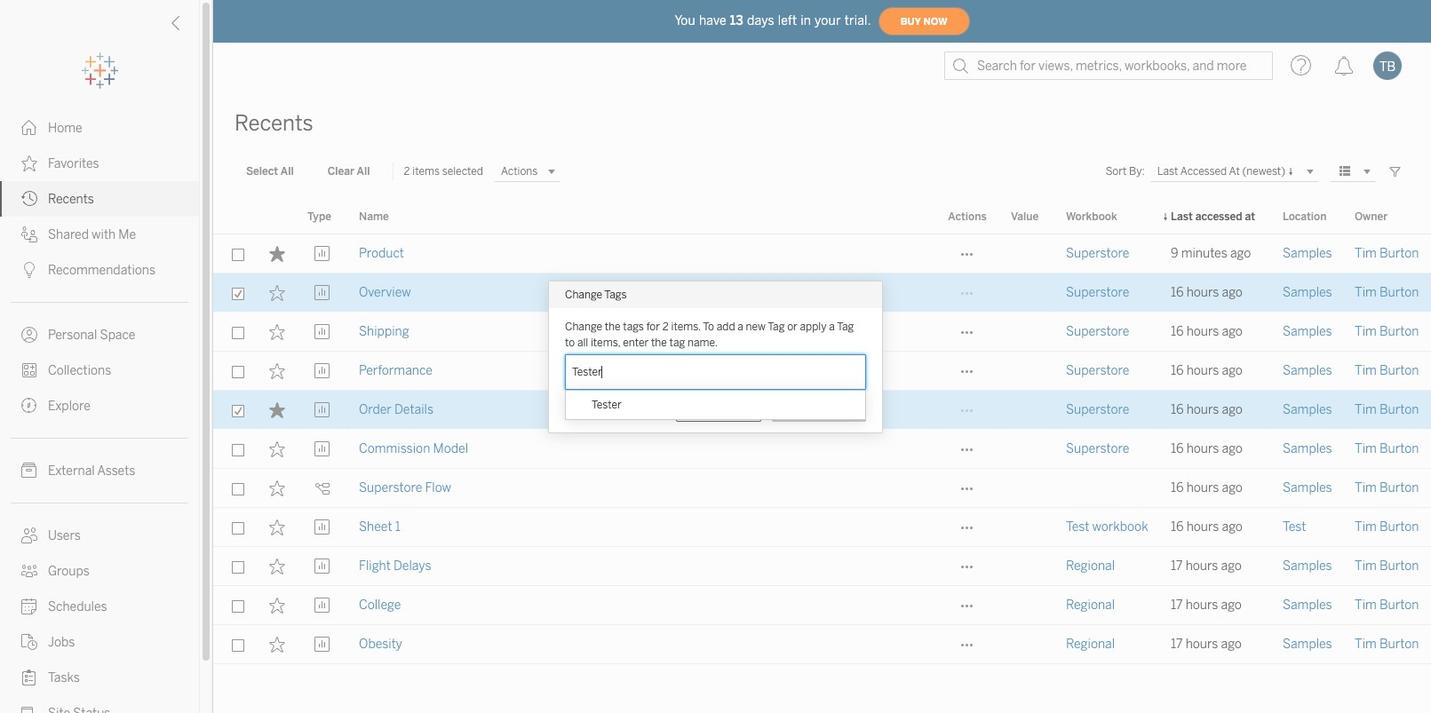 Task type: describe. For each thing, give the bounding box(es) containing it.
to
[[565, 336, 575, 349]]

samples for order details
[[1283, 402, 1332, 417]]

clear all
[[328, 165, 370, 178]]

by text only_f5he34f image for favorites
[[21, 155, 37, 171]]

samples link for product
[[1283, 235, 1332, 274]]

tim burton link for commission model
[[1355, 430, 1419, 469]]

change the tags for 2 items. to add a new tag or apply a tag to all items, enter the tag name.
[[565, 320, 854, 349]]

or
[[787, 320, 798, 333]]

Change the tags for 2 items. To add a new Tag or apply a Tag to all items, enter the tag name. text field
[[572, 361, 604, 382]]

9
[[1171, 246, 1178, 261]]

tim burton link for obesity
[[1355, 625, 1419, 664]]

16 hours ago for shipping
[[1171, 324, 1243, 339]]

row containing product
[[213, 235, 1431, 274]]

superstore link for overview
[[1066, 274, 1129, 313]]

items.
[[671, 320, 701, 333]]

assets
[[97, 464, 135, 479]]

view image for obesity
[[314, 637, 330, 653]]

tim for shipping
[[1355, 324, 1377, 339]]

view image for commission model
[[314, 441, 330, 457]]

tim burton for commission model
[[1355, 441, 1419, 457]]

tim burton for performance
[[1355, 363, 1419, 378]]

recommendations link
[[0, 252, 199, 288]]

cell for order details
[[1000, 391, 1055, 430]]

superstore link for order details
[[1066, 391, 1129, 430]]

row containing performance
[[213, 352, 1431, 391]]

order details
[[359, 402, 433, 417]]

external assets link
[[0, 453, 199, 489]]

groups
[[48, 564, 89, 579]]

view image for flight delays
[[314, 559, 330, 575]]

apply
[[800, 320, 827, 333]]

regional link for obesity
[[1066, 625, 1115, 664]]

by text only_f5he34f image for collections
[[21, 362, 37, 378]]

burton for commission model
[[1379, 441, 1419, 457]]

view image for shipping
[[314, 324, 330, 340]]

ago for order details
[[1222, 402, 1243, 417]]

tag
[[669, 336, 685, 349]]

cell for obesity
[[1000, 625, 1055, 664]]

by text only_f5he34f image for recommendations
[[21, 262, 37, 278]]

at
[[1245, 211, 1255, 223]]

superstore link for performance
[[1066, 352, 1129, 391]]

test link
[[1283, 508, 1306, 547]]

hours for obesity
[[1186, 637, 1218, 652]]

row containing sheet 1
[[213, 508, 1431, 547]]

burton for product
[[1379, 246, 1419, 261]]

select all button
[[235, 161, 305, 182]]

tim burton for shipping
[[1355, 324, 1419, 339]]

superstore flow link
[[359, 469, 451, 508]]

cell for commission model
[[1000, 430, 1055, 469]]

1
[[395, 520, 400, 535]]

select all
[[246, 165, 294, 178]]

shared with me link
[[0, 217, 199, 252]]

tim burton link for sheet 1
[[1355, 508, 1419, 547]]

clear
[[328, 165, 354, 178]]

hours for shipping
[[1186, 324, 1219, 339]]

by text only_f5he34f image for users
[[21, 528, 37, 544]]

recommendations
[[48, 263, 156, 278]]

2 a from the left
[[829, 320, 835, 333]]

model
[[433, 441, 468, 457]]

regional link for flight delays
[[1066, 547, 1115, 586]]

samples link for shipping
[[1283, 313, 1332, 352]]

order details link
[[359, 391, 433, 430]]

17 hours ago for obesity
[[1171, 637, 1242, 652]]

view image for college
[[314, 598, 330, 614]]

commission model link
[[359, 430, 468, 469]]

hours for sheet 1
[[1186, 520, 1219, 535]]

16 for superstore flow
[[1171, 481, 1184, 496]]

row containing flight delays
[[213, 547, 1431, 586]]

jobs
[[48, 635, 75, 650]]

favorites
[[48, 156, 99, 171]]

home
[[48, 121, 82, 136]]

personal space
[[48, 328, 135, 343]]

add
[[717, 320, 735, 333]]

ago for commission model
[[1222, 441, 1243, 457]]

flow
[[425, 481, 451, 496]]

users
[[48, 529, 81, 544]]

flight delays link
[[359, 547, 431, 586]]

personal
[[48, 328, 97, 343]]

tester
[[592, 398, 622, 411]]

burton for order details
[[1379, 402, 1419, 417]]

samples link for order details
[[1283, 391, 1332, 430]]

tasks
[[48, 671, 80, 686]]

you have 13 days left in your trial.
[[675, 13, 871, 28]]

items
[[412, 165, 440, 178]]

superstore for superstore link for performance
[[1066, 363, 1129, 378]]

tim burton for order details
[[1355, 402, 1419, 417]]

samples link for flight delays
[[1283, 547, 1332, 586]]

2 tag from the left
[[837, 320, 854, 333]]

order
[[359, 402, 392, 417]]

by text only_f5he34f image for recents
[[21, 191, 37, 207]]

delays
[[393, 559, 431, 574]]

have
[[699, 13, 726, 28]]

16 hours ago for overview
[[1171, 285, 1243, 300]]

test workbook
[[1066, 520, 1148, 535]]

tim for commission model
[[1355, 441, 1377, 457]]

1 a from the left
[[737, 320, 743, 333]]

external assets
[[48, 464, 135, 479]]

new
[[746, 320, 766, 333]]

row containing superstore flow
[[213, 469, 1431, 508]]

0 horizontal spatial 2
[[404, 165, 410, 178]]

flight
[[359, 559, 391, 574]]

tim burton link for shipping
[[1355, 313, 1419, 352]]

samples link for overview
[[1283, 274, 1332, 313]]

0 vertical spatial recents
[[235, 110, 313, 136]]

burton for shipping
[[1379, 324, 1419, 339]]

obesity link
[[359, 625, 402, 664]]

ago for sheet 1
[[1222, 520, 1243, 535]]

selected
[[442, 165, 483, 178]]

explore
[[48, 399, 90, 414]]

samples link for college
[[1283, 586, 1332, 625]]

me
[[118, 227, 136, 243]]

tim for obesity
[[1355, 637, 1377, 652]]

row containing commission model
[[213, 430, 1431, 469]]

9 minutes ago
[[1171, 246, 1251, 261]]

flow image
[[314, 481, 330, 497]]

tags
[[604, 288, 627, 301]]

items,
[[591, 336, 620, 349]]

performance
[[359, 363, 433, 378]]

samples for obesity
[[1283, 637, 1332, 652]]

explore link
[[0, 388, 199, 424]]

view image for order details
[[314, 402, 330, 418]]

1 tag from the left
[[768, 320, 785, 333]]

burton for superstore flow
[[1379, 481, 1419, 496]]

space
[[100, 328, 135, 343]]

11 by text only_f5he34f image from the top
[[21, 705, 37, 713]]

buy now button
[[878, 7, 970, 36]]

row containing obesity
[[213, 625, 1431, 664]]

to
[[703, 320, 714, 333]]

overview
[[359, 285, 411, 300]]

product
[[359, 246, 404, 261]]

tim burton for obesity
[[1355, 637, 1419, 652]]

users link
[[0, 518, 199, 553]]

tim for performance
[[1355, 363, 1377, 378]]

buy
[[900, 16, 921, 27]]

row containing overview
[[213, 274, 1431, 313]]

17 hours ago for flight delays
[[1171, 559, 1242, 574]]

row containing shipping
[[213, 313, 1431, 352]]

favorites link
[[0, 146, 199, 181]]

16 hours ago for order details
[[1171, 402, 1243, 417]]

your
[[815, 13, 841, 28]]

burton for flight delays
[[1379, 559, 1419, 574]]

superstore for superstore flow
[[359, 481, 422, 496]]

commission
[[359, 441, 430, 457]]

regional for college
[[1066, 598, 1115, 613]]

type
[[307, 211, 331, 223]]

tim burton link for flight delays
[[1355, 547, 1419, 586]]

tim for product
[[1355, 246, 1377, 261]]

overview link
[[359, 274, 411, 313]]

0 horizontal spatial the
[[605, 320, 621, 333]]

main navigation. press the up and down arrow keys to access links. element
[[0, 110, 199, 713]]

shipping
[[359, 324, 409, 339]]

buy now
[[900, 16, 947, 27]]

view image for overview
[[314, 285, 330, 301]]

left
[[778, 13, 797, 28]]



Task type: locate. For each thing, give the bounding box(es) containing it.
ago for shipping
[[1222, 324, 1243, 339]]

9 tim burton from the top
[[1355, 559, 1419, 574]]

2 tim burton from the top
[[1355, 285, 1419, 300]]

view image left flight
[[314, 559, 330, 575]]

select
[[246, 165, 278, 178]]

view image
[[314, 246, 330, 262], [314, 441, 330, 457], [314, 520, 330, 536], [314, 559, 330, 575], [314, 598, 330, 614]]

1 horizontal spatial recents
[[235, 110, 313, 136]]

change left tags
[[565, 288, 602, 301]]

hours for superstore flow
[[1186, 481, 1219, 496]]

by text only_f5he34f image inside the users link
[[21, 528, 37, 544]]

4 samples from the top
[[1283, 363, 1332, 378]]

6 superstore link from the top
[[1066, 430, 1129, 469]]

superstore link for commission model
[[1066, 430, 1129, 469]]

by:
[[1129, 165, 1145, 178]]

0 horizontal spatial all
[[281, 165, 294, 178]]

samples
[[1283, 246, 1332, 261], [1283, 285, 1332, 300], [1283, 324, 1332, 339], [1283, 363, 1332, 378], [1283, 402, 1332, 417], [1283, 441, 1332, 457], [1283, 481, 1332, 496], [1283, 559, 1332, 574], [1283, 598, 1332, 613], [1283, 637, 1332, 652]]

6 by text only_f5he34f image from the top
[[21, 362, 37, 378]]

by text only_f5he34f image inside groups link
[[21, 563, 37, 579]]

0 horizontal spatial recents
[[48, 192, 94, 207]]

superstore for superstore link for product
[[1066, 246, 1129, 261]]

1 17 hours ago from the top
[[1171, 559, 1242, 574]]

1 regional link from the top
[[1066, 547, 1115, 586]]

samples for overview
[[1283, 285, 1332, 300]]

17 hours ago
[[1171, 559, 1242, 574], [1171, 598, 1242, 613], [1171, 637, 1242, 652]]

2 all from the left
[[357, 165, 370, 178]]

by text only_f5he34f image for explore
[[21, 398, 37, 414]]

for
[[646, 320, 660, 333]]

3 17 from the top
[[1171, 637, 1183, 652]]

all inside 'button'
[[357, 165, 370, 178]]

0 vertical spatial 17 hours ago
[[1171, 559, 1242, 574]]

0 vertical spatial 17
[[1171, 559, 1183, 574]]

view image left college link
[[314, 598, 330, 614]]

hours for flight delays
[[1186, 559, 1218, 574]]

by text only_f5he34f image left external on the bottom of the page
[[21, 463, 37, 479]]

by text only_f5he34f image left recommendations
[[21, 262, 37, 278]]

tim burton link for product
[[1355, 235, 1419, 274]]

tim burton for product
[[1355, 246, 1419, 261]]

1 vertical spatial 17
[[1171, 598, 1183, 613]]

10 tim burton link from the top
[[1355, 586, 1419, 625]]

row group containing product
[[213, 235, 1431, 664]]

10 tim burton from the top
[[1355, 598, 1419, 613]]

2 left items
[[404, 165, 410, 178]]

by text only_f5he34f image inside shared with me 'link'
[[21, 227, 37, 243]]

tim burton link for superstore flow
[[1355, 469, 1419, 508]]

10 samples link from the top
[[1283, 625, 1332, 664]]

2 vertical spatial 17
[[1171, 637, 1183, 652]]

shipping link
[[359, 313, 409, 352]]

2 samples from the top
[[1283, 285, 1332, 300]]

16 hours ago for performance
[[1171, 363, 1243, 378]]

ago
[[1230, 246, 1251, 261], [1222, 285, 1243, 300], [1222, 324, 1243, 339], [1222, 363, 1243, 378], [1222, 402, 1243, 417], [1222, 441, 1243, 457], [1222, 481, 1243, 496], [1222, 520, 1243, 535], [1221, 559, 1242, 574], [1221, 598, 1242, 613], [1221, 637, 1242, 652]]

4 samples link from the top
[[1283, 352, 1332, 391]]

3 16 from the top
[[1171, 363, 1184, 378]]

sheet 1 link
[[359, 508, 400, 547]]

1 horizontal spatial test
[[1283, 520, 1306, 535]]

trial.
[[844, 13, 871, 28]]

samples for superstore flow
[[1283, 481, 1332, 496]]

recents up the shared
[[48, 192, 94, 207]]

shared
[[48, 227, 89, 243]]

change tags dialog
[[549, 281, 882, 432]]

workbook
[[1092, 520, 1148, 535]]

0 horizontal spatial tag
[[768, 320, 785, 333]]

6 samples link from the top
[[1283, 430, 1332, 469]]

9 tim from the top
[[1355, 559, 1377, 574]]

ago for overview
[[1222, 285, 1243, 300]]

1 view image from the top
[[314, 285, 330, 301]]

2 samples link from the top
[[1283, 274, 1332, 313]]

in
[[801, 13, 811, 28]]

8 tim from the top
[[1355, 520, 1377, 535]]

8 by text only_f5he34f image from the top
[[21, 563, 37, 579]]

16 for performance
[[1171, 363, 1184, 378]]

6 samples from the top
[[1283, 441, 1332, 457]]

4 by text only_f5he34f image from the top
[[21, 670, 37, 686]]

2 by text only_f5he34f image from the top
[[21, 398, 37, 414]]

1 horizontal spatial all
[[357, 165, 370, 178]]

hours for performance
[[1186, 363, 1219, 378]]

5 samples from the top
[[1283, 402, 1332, 417]]

all right clear
[[357, 165, 370, 178]]

by text only_f5he34f image for personal space
[[21, 327, 37, 343]]

value
[[1011, 211, 1039, 223]]

change
[[565, 288, 602, 301], [565, 320, 602, 333]]

1 samples link from the top
[[1283, 235, 1332, 274]]

cell for overview
[[1000, 274, 1055, 313]]

9 row from the top
[[213, 547, 1431, 586]]

16 hours ago
[[1171, 285, 1243, 300], [1171, 324, 1243, 339], [1171, 363, 1243, 378], [1171, 402, 1243, 417], [1171, 441, 1243, 457], [1171, 481, 1243, 496], [1171, 520, 1243, 535]]

sort by:
[[1106, 165, 1145, 178]]

0 horizontal spatial test
[[1066, 520, 1089, 535]]

by text only_f5he34f image left 'personal'
[[21, 327, 37, 343]]

10 row from the top
[[213, 586, 1431, 625]]

by text only_f5he34f image left users
[[21, 528, 37, 544]]

by text only_f5he34f image down tasks link
[[21, 705, 37, 713]]

1 view image from the top
[[314, 246, 330, 262]]

7 samples from the top
[[1283, 481, 1332, 496]]

recents inside recents link
[[48, 192, 94, 207]]

3 tim burton link from the top
[[1355, 313, 1419, 352]]

sort
[[1106, 165, 1127, 178]]

by text only_f5he34f image for shared with me
[[21, 227, 37, 243]]

view image for sheet 1
[[314, 520, 330, 536]]

burton for sheet 1
[[1379, 520, 1419, 535]]

1 vertical spatial recents
[[48, 192, 94, 207]]

11 tim from the top
[[1355, 637, 1377, 652]]

by text only_f5he34f image
[[21, 262, 37, 278], [21, 398, 37, 414], [21, 463, 37, 479], [21, 670, 37, 686]]

2 regional from the top
[[1066, 598, 1115, 613]]

2 superstore link from the top
[[1066, 274, 1129, 313]]

2 16 from the top
[[1171, 324, 1184, 339]]

8 tim burton from the top
[[1355, 520, 1419, 535]]

tim for flight delays
[[1355, 559, 1377, 574]]

1 row from the top
[[213, 235, 1431, 274]]

the down for
[[651, 336, 667, 349]]

recents link
[[0, 181, 199, 217]]

8 row from the top
[[213, 508, 1431, 547]]

2 16 hours ago from the top
[[1171, 324, 1243, 339]]

superstore flow
[[359, 481, 451, 496]]

all
[[281, 165, 294, 178], [357, 165, 370, 178]]

samples for college
[[1283, 598, 1332, 613]]

now
[[924, 16, 947, 27]]

regional for flight delays
[[1066, 559, 1115, 574]]

cell for college
[[1000, 586, 1055, 625]]

name.
[[687, 336, 718, 349]]

navigation panel element
[[0, 53, 199, 713]]

personal space link
[[0, 317, 199, 353]]

recents up select all button
[[235, 110, 313, 136]]

tim burton for flight delays
[[1355, 559, 1419, 574]]

tasks link
[[0, 660, 199, 696]]

7 16 hours ago from the top
[[1171, 520, 1243, 535]]

college link
[[359, 586, 401, 625]]

tim burton for sheet 1
[[1355, 520, 1419, 535]]

by text only_f5he34f image inside jobs link
[[21, 634, 37, 650]]

last
[[1171, 211, 1193, 223]]

tim burton for overview
[[1355, 285, 1419, 300]]

17 for college
[[1171, 598, 1183, 613]]

4 16 hours ago from the top
[[1171, 402, 1243, 417]]

4 burton from the top
[[1379, 363, 1419, 378]]

tim for sheet 1
[[1355, 520, 1377, 535]]

1 by text only_f5he34f image from the top
[[21, 262, 37, 278]]

by text only_f5he34f image inside personal space link
[[21, 327, 37, 343]]

groups link
[[0, 553, 199, 589]]

by text only_f5he34f image for schedules
[[21, 599, 37, 615]]

7 by text only_f5he34f image from the top
[[21, 528, 37, 544]]

tim burton link for college
[[1355, 586, 1419, 625]]

row group
[[213, 235, 1431, 664]]

1 horizontal spatial a
[[829, 320, 835, 333]]

by text only_f5he34f image inside home link
[[21, 120, 37, 136]]

all inside button
[[281, 165, 294, 178]]

1 vertical spatial 17 hours ago
[[1171, 598, 1242, 613]]

tim for order details
[[1355, 402, 1377, 417]]

view image left order
[[314, 402, 330, 418]]

3 tim from the top
[[1355, 324, 1377, 339]]

enter
[[623, 336, 649, 349]]

tim for college
[[1355, 598, 1377, 613]]

cell for superstore flow
[[1000, 469, 1055, 508]]

2 view image from the top
[[314, 441, 330, 457]]

samples link for commission model
[[1283, 430, 1332, 469]]

details
[[394, 402, 433, 417]]

17 for flight delays
[[1171, 559, 1183, 574]]

by text only_f5he34f image left the jobs
[[21, 634, 37, 650]]

shared with me
[[48, 227, 136, 243]]

tim burton for superstore flow
[[1355, 481, 1419, 496]]

by text only_f5he34f image left schedules
[[21, 599, 37, 615]]

external
[[48, 464, 95, 479]]

5 16 hours ago from the top
[[1171, 441, 1243, 457]]

1 regional from the top
[[1066, 559, 1115, 574]]

tim burton
[[1355, 246, 1419, 261], [1355, 285, 1419, 300], [1355, 324, 1419, 339], [1355, 363, 1419, 378], [1355, 402, 1419, 417], [1355, 441, 1419, 457], [1355, 481, 1419, 496], [1355, 520, 1419, 535], [1355, 559, 1419, 574], [1355, 598, 1419, 613], [1355, 637, 1419, 652]]

by text only_f5he34f image inside favorites link
[[21, 155, 37, 171]]

samples for flight delays
[[1283, 559, 1332, 574]]

hours
[[1186, 285, 1219, 300], [1186, 324, 1219, 339], [1186, 363, 1219, 378], [1186, 402, 1219, 417], [1186, 441, 1219, 457], [1186, 481, 1219, 496], [1186, 520, 1219, 535], [1186, 559, 1218, 574], [1186, 598, 1218, 613], [1186, 637, 1218, 652]]

view image left the obesity link
[[314, 637, 330, 653]]

superstore for superstore link related to order details
[[1066, 402, 1129, 417]]

tim for overview
[[1355, 285, 1377, 300]]

grid
[[213, 201, 1431, 713]]

cell for performance
[[1000, 352, 1055, 391]]

by text only_f5he34f image inside external assets link
[[21, 463, 37, 479]]

tim for superstore flow
[[1355, 481, 1377, 496]]

3 17 hours ago from the top
[[1171, 637, 1242, 652]]

samples for performance
[[1283, 363, 1332, 378]]

view image for product
[[314, 246, 330, 262]]

1 vertical spatial regional
[[1066, 598, 1115, 613]]

view image left overview link
[[314, 285, 330, 301]]

2 17 from the top
[[1171, 598, 1183, 613]]

2 vertical spatial regional
[[1066, 637, 1115, 652]]

11 burton from the top
[[1379, 637, 1419, 652]]

1 samples from the top
[[1283, 246, 1332, 261]]

6 row from the top
[[213, 430, 1431, 469]]

superstore link for product
[[1066, 235, 1129, 274]]

change for change tags
[[565, 288, 602, 301]]

by text only_f5he34f image
[[21, 120, 37, 136], [21, 155, 37, 171], [21, 191, 37, 207], [21, 227, 37, 243], [21, 327, 37, 343], [21, 362, 37, 378], [21, 528, 37, 544], [21, 563, 37, 579], [21, 599, 37, 615], [21, 634, 37, 650], [21, 705, 37, 713]]

5 16 from the top
[[1171, 441, 1184, 457]]

row containing college
[[213, 586, 1431, 625]]

regional link for college
[[1066, 586, 1115, 625]]

tag right apply
[[837, 320, 854, 333]]

5 superstore link from the top
[[1066, 391, 1129, 430]]

a right the add at the top
[[737, 320, 743, 333]]

regional link
[[1066, 547, 1115, 586], [1066, 586, 1115, 625], [1066, 625, 1115, 664]]

10 samples from the top
[[1283, 637, 1332, 652]]

tag left or
[[768, 320, 785, 333]]

16 hours ago for superstore flow
[[1171, 481, 1243, 496]]

samples link for performance
[[1283, 352, 1332, 391]]

ago for obesity
[[1221, 637, 1242, 652]]

3 16 hours ago from the top
[[1171, 363, 1243, 378]]

by text only_f5he34f image left favorites
[[21, 155, 37, 171]]

tim burton for college
[[1355, 598, 1419, 613]]

6 tim from the top
[[1355, 441, 1377, 457]]

by text only_f5he34f image inside schedules link
[[21, 599, 37, 615]]

2
[[404, 165, 410, 178], [662, 320, 669, 333]]

1 vertical spatial change
[[565, 320, 602, 333]]

change up all at the left of the page
[[565, 320, 602, 333]]

by text only_f5he34f image inside collections link
[[21, 362, 37, 378]]

6 tim burton link from the top
[[1355, 430, 1419, 469]]

16 for order details
[[1171, 402, 1184, 417]]

3 tim burton from the top
[[1355, 324, 1419, 339]]

16 for commission model
[[1171, 441, 1184, 457]]

7 tim burton link from the top
[[1355, 469, 1419, 508]]

5 tim burton from the top
[[1355, 402, 1419, 417]]

burton for performance
[[1379, 363, 1419, 378]]

1 all from the left
[[281, 165, 294, 178]]

5 burton from the top
[[1379, 402, 1419, 417]]

owner
[[1355, 211, 1388, 223]]

by text only_f5he34f image inside explore link
[[21, 398, 37, 414]]

by text only_f5he34f image left home
[[21, 120, 37, 136]]

samples for commission model
[[1283, 441, 1332, 457]]

6 tim burton from the top
[[1355, 441, 1419, 457]]

samples link
[[1283, 235, 1332, 274], [1283, 274, 1332, 313], [1283, 313, 1332, 352], [1283, 352, 1332, 391], [1283, 391, 1332, 430], [1283, 430, 1332, 469], [1283, 469, 1332, 508], [1283, 547, 1332, 586], [1283, 586, 1332, 625], [1283, 625, 1332, 664]]

by text only_f5he34f image left tasks
[[21, 670, 37, 686]]

10 by text only_f5he34f image from the top
[[21, 634, 37, 650]]

1 burton from the top
[[1379, 246, 1419, 261]]

2 right for
[[662, 320, 669, 333]]

superstore
[[1066, 246, 1129, 261], [1066, 285, 1129, 300], [1066, 324, 1129, 339], [1066, 363, 1129, 378], [1066, 402, 1129, 417], [1066, 441, 1129, 457], [359, 481, 422, 496]]

8 samples link from the top
[[1283, 547, 1332, 586]]

2 by text only_f5he34f image from the top
[[21, 155, 37, 171]]

0 vertical spatial the
[[605, 320, 621, 333]]

10 burton from the top
[[1379, 598, 1419, 613]]

0 vertical spatial change
[[565, 288, 602, 301]]

1 vertical spatial the
[[651, 336, 667, 349]]

home link
[[0, 110, 199, 146]]

2 vertical spatial 17 hours ago
[[1171, 637, 1242, 652]]

schedules link
[[0, 589, 199, 624]]

test workbook link
[[1066, 508, 1148, 547]]

view image down type on the top
[[314, 246, 330, 262]]

5 samples link from the top
[[1283, 391, 1332, 430]]

by text only_f5he34f image for tasks
[[21, 670, 37, 686]]

name
[[359, 211, 389, 223]]

test for test
[[1283, 520, 1306, 535]]

2 test from the left
[[1283, 520, 1306, 535]]

days
[[747, 13, 774, 28]]

by text only_f5he34f image left the shared
[[21, 227, 37, 243]]

change inside change the tags for 2 items. to add a new tag or apply a tag to all items, enter the tag name.
[[565, 320, 602, 333]]

minutes
[[1181, 246, 1227, 261]]

1 vertical spatial 2
[[662, 320, 669, 333]]

3 regional link from the top
[[1066, 625, 1115, 664]]

view image up flow icon
[[314, 441, 330, 457]]

ago for performance
[[1222, 363, 1243, 378]]

1 16 hours ago from the top
[[1171, 285, 1243, 300]]

burton
[[1379, 246, 1419, 261], [1379, 285, 1419, 300], [1379, 324, 1419, 339], [1379, 363, 1419, 378], [1379, 402, 1419, 417], [1379, 441, 1419, 457], [1379, 481, 1419, 496], [1379, 520, 1419, 535], [1379, 559, 1419, 574], [1379, 598, 1419, 613], [1379, 637, 1419, 652]]

cell for sheet 1
[[1000, 508, 1055, 547]]

16 hours ago for sheet 1
[[1171, 520, 1243, 535]]

5 by text only_f5he34f image from the top
[[21, 327, 37, 343]]

hours for overview
[[1186, 285, 1219, 300]]

all for clear all
[[357, 165, 370, 178]]

samples link for obesity
[[1283, 625, 1332, 664]]

change tags
[[565, 288, 627, 301]]

performance link
[[359, 352, 433, 391]]

actions
[[948, 211, 987, 223]]

burton for college
[[1379, 598, 1419, 613]]

by text only_f5he34f image left explore
[[21, 398, 37, 414]]

by text only_f5he34f image left groups
[[21, 563, 37, 579]]

by text only_f5he34f image inside tasks link
[[21, 670, 37, 686]]

tim burton link
[[1355, 235, 1419, 274], [1355, 274, 1419, 313], [1355, 313, 1419, 352], [1355, 352, 1419, 391], [1355, 391, 1419, 430], [1355, 430, 1419, 469], [1355, 469, 1419, 508], [1355, 508, 1419, 547], [1355, 547, 1419, 586], [1355, 586, 1419, 625], [1355, 625, 1419, 664]]

row
[[213, 235, 1431, 274], [213, 274, 1431, 313], [213, 313, 1431, 352], [213, 352, 1431, 391], [213, 391, 1431, 430], [213, 430, 1431, 469], [213, 469, 1431, 508], [213, 508, 1431, 547], [213, 547, 1431, 586], [213, 586, 1431, 625], [213, 625, 1431, 664]]

3 view image from the top
[[314, 363, 330, 379]]

0 horizontal spatial a
[[737, 320, 743, 333]]

3 view image from the top
[[314, 520, 330, 536]]

1 horizontal spatial the
[[651, 336, 667, 349]]

view image down flow icon
[[314, 520, 330, 536]]

jobs link
[[0, 624, 199, 660]]

row containing order details
[[213, 391, 1431, 430]]

1 17 from the top
[[1171, 559, 1183, 574]]

2 regional link from the top
[[1066, 586, 1115, 625]]

6 16 from the top
[[1171, 481, 1184, 496]]

superstore link for shipping
[[1066, 313, 1129, 352]]

view image
[[314, 285, 330, 301], [314, 324, 330, 340], [314, 363, 330, 379], [314, 402, 330, 418], [314, 637, 330, 653]]

3 samples link from the top
[[1283, 313, 1332, 352]]

11 tim burton link from the top
[[1355, 625, 1419, 664]]

1 horizontal spatial tag
[[837, 320, 854, 333]]

view image left shipping link
[[314, 324, 330, 340]]

superstore link
[[1066, 235, 1129, 274], [1066, 274, 1129, 313], [1066, 313, 1129, 352], [1066, 352, 1129, 391], [1066, 391, 1129, 430], [1066, 430, 1129, 469]]

regional for obesity
[[1066, 637, 1115, 652]]

hours for commission model
[[1186, 441, 1219, 457]]

commission model
[[359, 441, 468, 457]]

13
[[730, 13, 743, 28]]

burton for overview
[[1379, 285, 1419, 300]]

view image left "performance" link at the left
[[314, 363, 330, 379]]

7 tim from the top
[[1355, 481, 1377, 496]]

all right select
[[281, 165, 294, 178]]

16 hours ago for commission model
[[1171, 441, 1243, 457]]

17 for obesity
[[1171, 637, 1183, 652]]

9 burton from the top
[[1379, 559, 1419, 574]]

product link
[[359, 235, 404, 274]]

by text only_f5he34f image for groups
[[21, 563, 37, 579]]

0 vertical spatial 2
[[404, 165, 410, 178]]

grid containing product
[[213, 201, 1431, 713]]

17
[[1171, 559, 1183, 574], [1171, 598, 1183, 613], [1171, 637, 1183, 652]]

9 tim burton link from the top
[[1355, 547, 1419, 586]]

cell
[[1000, 235, 1055, 274], [1000, 274, 1055, 313], [1000, 313, 1055, 352], [1000, 352, 1055, 391], [1000, 391, 1055, 430], [1000, 430, 1055, 469], [1000, 469, 1055, 508], [1055, 469, 1160, 508], [1000, 508, 1055, 547], [1000, 547, 1055, 586], [1000, 586, 1055, 625], [1000, 625, 1055, 664]]

4 view image from the top
[[314, 402, 330, 418]]

a right apply
[[829, 320, 835, 333]]

by text only_f5he34f image down favorites link
[[21, 191, 37, 207]]

with
[[92, 227, 116, 243]]

2 items selected
[[404, 165, 483, 178]]

4 by text only_f5he34f image from the top
[[21, 227, 37, 243]]

tags
[[623, 320, 644, 333]]

6 burton from the top
[[1379, 441, 1419, 457]]

tim burton link for performance
[[1355, 352, 1419, 391]]

the
[[605, 320, 621, 333], [651, 336, 667, 349]]

tag
[[768, 320, 785, 333], [837, 320, 854, 333]]

collections
[[48, 363, 111, 378]]

7 row from the top
[[213, 469, 1431, 508]]

4 superstore link from the top
[[1066, 352, 1129, 391]]

the up the items,
[[605, 320, 621, 333]]

by text only_f5he34f image inside recommendations link
[[21, 262, 37, 278]]

4 row from the top
[[213, 352, 1431, 391]]

by text only_f5he34f image for jobs
[[21, 634, 37, 650]]

2 view image from the top
[[314, 324, 330, 340]]

8 burton from the top
[[1379, 520, 1419, 535]]

schedules
[[48, 600, 107, 615]]

2 inside change the tags for 2 items. to add a new tag or apply a tag to all items, enter the tag name.
[[662, 320, 669, 333]]

1 horizontal spatial 2
[[662, 320, 669, 333]]

0 vertical spatial regional
[[1066, 559, 1115, 574]]

by text only_f5he34f image inside recents link
[[21, 191, 37, 207]]

9 samples from the top
[[1283, 598, 1332, 613]]

by text only_f5he34f image left collections
[[21, 362, 37, 378]]

11 tim burton from the top
[[1355, 637, 1419, 652]]

8 samples from the top
[[1283, 559, 1332, 574]]



Task type: vqa. For each thing, say whether or not it's contained in the screenshot.


